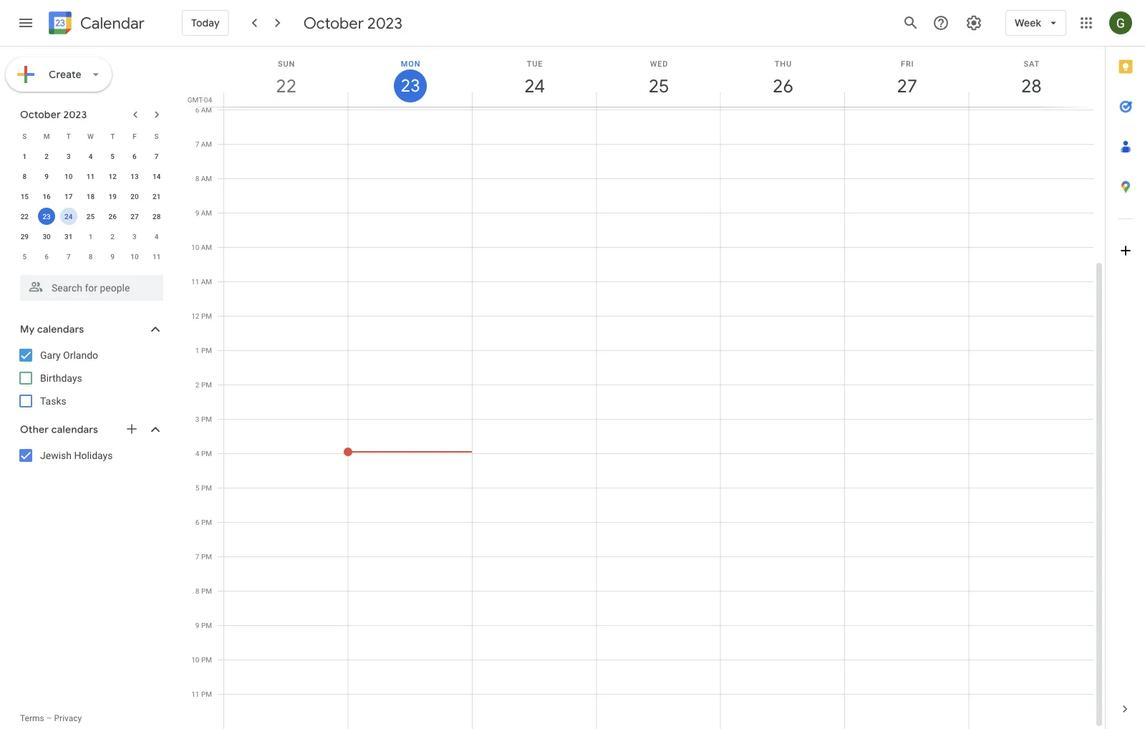 Task type: describe. For each thing, give the bounding box(es) containing it.
4 for november 4 element
[[155, 232, 159, 241]]

04
[[204, 95, 212, 104]]

birthdays
[[40, 372, 82, 384]]

25 link
[[642, 69, 675, 102]]

mon 23
[[400, 59, 421, 97]]

28 element
[[148, 208, 165, 225]]

22 column header
[[223, 47, 348, 107]]

8 pm
[[195, 587, 212, 595]]

main drawer image
[[17, 14, 34, 32]]

19 element
[[104, 188, 121, 205]]

7 for november 7 element
[[67, 252, 71, 261]]

pm for 7 pm
[[201, 552, 212, 561]]

am for 11 am
[[201, 277, 212, 286]]

november 11 element
[[148, 248, 165, 265]]

my calendars list
[[3, 344, 178, 413]]

10 element
[[60, 168, 77, 185]]

sat
[[1024, 59, 1040, 68]]

3 pm
[[195, 415, 212, 423]]

31
[[65, 232, 73, 241]]

23 cell
[[36, 206, 58, 226]]

calendar
[[80, 13, 145, 33]]

28 link
[[1015, 69, 1048, 102]]

22 inside column header
[[275, 74, 296, 98]]

november 1 element
[[82, 228, 99, 245]]

11 for 11 pm
[[191, 690, 199, 698]]

f
[[133, 132, 137, 140]]

27 inside column header
[[896, 74, 917, 98]]

wed
[[650, 59, 668, 68]]

w
[[87, 132, 94, 140]]

26 inside october 2023 grid
[[109, 212, 117, 221]]

9 for 9 am
[[195, 208, 199, 217]]

11 pm
[[191, 690, 212, 698]]

grid containing 22
[[183, 47, 1105, 729]]

30
[[43, 232, 51, 241]]

29 element
[[16, 228, 33, 245]]

1 for 1 pm
[[195, 346, 199, 355]]

calendar element
[[46, 9, 145, 40]]

pm for 4 pm
[[201, 449, 212, 458]]

pm for 11 pm
[[201, 690, 212, 698]]

11 for november 11 element
[[153, 252, 161, 261]]

pm for 9 pm
[[201, 621, 212, 630]]

22 link
[[270, 69, 303, 102]]

row containing 22
[[14, 206, 168, 226]]

22 element
[[16, 208, 33, 225]]

am for 9 am
[[201, 208, 212, 217]]

21 element
[[148, 188, 165, 205]]

11 element
[[82, 168, 99, 185]]

28 inside column header
[[1020, 74, 1041, 98]]

orlando
[[63, 349, 98, 361]]

27 link
[[891, 69, 924, 102]]

23 column header
[[348, 47, 473, 107]]

pm for 3 pm
[[201, 415, 212, 423]]

calendar heading
[[77, 13, 145, 33]]

terms link
[[20, 713, 44, 723]]

24 column header
[[472, 47, 597, 107]]

8 for november 8 element
[[89, 252, 93, 261]]

m
[[43, 132, 50, 140]]

today
[[191, 16, 220, 29]]

thu 26
[[772, 59, 792, 98]]

november 5 element
[[16, 248, 33, 265]]

2 t from the left
[[110, 132, 115, 140]]

pm for 12 pm
[[201, 312, 212, 320]]

25 column header
[[596, 47, 721, 107]]

23 inside mon 23
[[400, 74, 419, 97]]

14
[[153, 172, 161, 180]]

thu
[[775, 59, 792, 68]]

7 pm
[[195, 552, 212, 561]]

26 element
[[104, 208, 121, 225]]

tue 24
[[524, 59, 544, 98]]

row group containing 1
[[14, 146, 168, 266]]

30 element
[[38, 228, 55, 245]]

0 horizontal spatial october 2023
[[20, 108, 87, 121]]

2 s from the left
[[154, 132, 159, 140]]

pm for 5 pm
[[201, 483, 212, 492]]

10 for 10 pm
[[191, 655, 199, 664]]

gmt-04
[[187, 95, 212, 104]]

27 column header
[[845, 47, 970, 107]]

13
[[131, 172, 139, 180]]

sun
[[278, 59, 295, 68]]

6 for 6 pm
[[195, 518, 199, 526]]

week
[[1015, 16, 1041, 29]]

fri
[[901, 59, 914, 68]]

november 9 element
[[104, 248, 121, 265]]

6 am
[[195, 105, 212, 114]]

10 for 10 element
[[65, 172, 73, 180]]

10 am
[[191, 243, 212, 251]]

row containing 5
[[14, 246, 168, 266]]

5 for november 5 element
[[23, 252, 27, 261]]

sun 22
[[275, 59, 296, 98]]

pm for 8 pm
[[201, 587, 212, 595]]

row containing s
[[14, 126, 168, 146]]

create button
[[6, 57, 112, 92]]

1 horizontal spatial october
[[303, 13, 364, 33]]

10 for november 10 element
[[131, 252, 139, 261]]

mon
[[401, 59, 421, 68]]

create
[[49, 68, 82, 81]]

27 element
[[126, 208, 143, 225]]

week button
[[1006, 6, 1066, 40]]

1 t from the left
[[66, 132, 71, 140]]

8 am
[[195, 174, 212, 183]]

23, today element
[[38, 208, 55, 225]]

5 for 5 pm
[[195, 483, 199, 492]]

0 vertical spatial 5
[[111, 152, 115, 160]]

26 link
[[767, 69, 800, 102]]

my calendars
[[20, 323, 84, 336]]

row containing 1
[[14, 146, 168, 166]]

row containing 29
[[14, 226, 168, 246]]

other calendars button
[[3, 418, 178, 441]]

7 for 7 pm
[[195, 552, 199, 561]]

–
[[46, 713, 52, 723]]

gary orlando
[[40, 349, 98, 361]]

21
[[153, 192, 161, 201]]

calendars for other calendars
[[51, 423, 98, 436]]

1 pm
[[195, 346, 212, 355]]

22 inside october 2023 grid
[[21, 212, 29, 221]]

19
[[109, 192, 117, 201]]

november 6 element
[[38, 248, 55, 265]]

0 horizontal spatial october
[[20, 108, 61, 121]]

terms
[[20, 713, 44, 723]]

my calendars button
[[3, 318, 178, 341]]

9 up 16 element
[[45, 172, 49, 180]]



Task type: vqa. For each thing, say whether or not it's contained in the screenshot.


Task type: locate. For each thing, give the bounding box(es) containing it.
24 up "31"
[[65, 212, 73, 221]]

20
[[131, 192, 139, 201]]

1 vertical spatial 3
[[133, 232, 137, 241]]

9 pm
[[195, 621, 212, 630]]

9 down "november 2" element on the left top of page
[[111, 252, 115, 261]]

0 vertical spatial 26
[[772, 74, 792, 98]]

s left m
[[22, 132, 27, 140]]

t left the f
[[110, 132, 115, 140]]

1 horizontal spatial 5
[[111, 152, 115, 160]]

2 horizontal spatial 2
[[195, 380, 199, 389]]

october 2023 grid
[[14, 126, 168, 266]]

7
[[195, 140, 199, 148], [155, 152, 159, 160], [67, 252, 71, 261], [195, 552, 199, 561]]

november 2 element
[[104, 228, 121, 245]]

pm
[[201, 312, 212, 320], [201, 346, 212, 355], [201, 380, 212, 389], [201, 415, 212, 423], [201, 449, 212, 458], [201, 483, 212, 492], [201, 518, 212, 526], [201, 552, 212, 561], [201, 587, 212, 595], [201, 621, 212, 630], [201, 655, 212, 664], [201, 690, 212, 698]]

1 vertical spatial 2
[[111, 232, 115, 241]]

wed 25
[[648, 59, 668, 98]]

support image
[[933, 14, 950, 32]]

24 inside 24 element
[[65, 212, 73, 221]]

6 pm from the top
[[201, 483, 212, 492]]

27 down the 20
[[131, 212, 139, 221]]

pm down '10 pm'
[[201, 690, 212, 698]]

2 pm from the top
[[201, 346, 212, 355]]

Search for people text field
[[29, 275, 155, 301]]

7 am
[[195, 140, 212, 148]]

2023
[[367, 13, 402, 33], [63, 108, 87, 121]]

am down 04
[[201, 105, 212, 114]]

1 vertical spatial 4
[[155, 232, 159, 241]]

15
[[21, 192, 29, 201]]

0 vertical spatial 23
[[400, 74, 419, 97]]

calendars for my calendars
[[37, 323, 84, 336]]

terms – privacy
[[20, 713, 82, 723]]

calendars up gary orlando
[[37, 323, 84, 336]]

8 for 8 pm
[[195, 587, 199, 595]]

2 vertical spatial 3
[[195, 415, 199, 423]]

23 down mon
[[400, 74, 419, 97]]

12 up 19
[[109, 172, 117, 180]]

0 vertical spatial 27
[[896, 74, 917, 98]]

6 down the f
[[133, 152, 137, 160]]

5 down 29 element
[[23, 252, 27, 261]]

2 vertical spatial 5
[[195, 483, 199, 492]]

pm up 5 pm
[[201, 449, 212, 458]]

1 horizontal spatial 23
[[400, 74, 419, 97]]

1 up november 8 element
[[89, 232, 93, 241]]

10 down the november 3 element
[[131, 252, 139, 261]]

1 horizontal spatial 2
[[111, 232, 115, 241]]

24 element
[[60, 208, 77, 225]]

7 up 14 element
[[155, 152, 159, 160]]

0 horizontal spatial 27
[[131, 212, 139, 221]]

7 row from the top
[[14, 246, 168, 266]]

16 element
[[38, 188, 55, 205]]

november 7 element
[[60, 248, 77, 265]]

0 horizontal spatial 26
[[109, 212, 117, 221]]

3 for 3 pm
[[195, 415, 199, 423]]

6 am from the top
[[201, 277, 212, 286]]

am
[[201, 105, 212, 114], [201, 140, 212, 148], [201, 174, 212, 183], [201, 208, 212, 217], [201, 243, 212, 251], [201, 277, 212, 286]]

1 horizontal spatial 3
[[133, 232, 137, 241]]

7 down 31 element
[[67, 252, 71, 261]]

28 inside october 2023 grid
[[153, 212, 161, 221]]

pm up 2 pm on the bottom left of the page
[[201, 346, 212, 355]]

12
[[109, 172, 117, 180], [191, 312, 199, 320]]

0 vertical spatial calendars
[[37, 323, 84, 336]]

5 up 12 element
[[111, 152, 115, 160]]

2 vertical spatial 1
[[195, 346, 199, 355]]

1 down 12 pm
[[195, 346, 199, 355]]

tue
[[527, 59, 543, 68]]

11 up the 18
[[87, 172, 95, 180]]

0 vertical spatial 3
[[67, 152, 71, 160]]

15 element
[[16, 188, 33, 205]]

0 horizontal spatial 2
[[45, 152, 49, 160]]

1 pm from the top
[[201, 312, 212, 320]]

0 vertical spatial october 2023
[[303, 13, 402, 33]]

calendars up jewish holidays at the bottom
[[51, 423, 98, 436]]

28 column header
[[969, 47, 1094, 107]]

am down 9 am
[[201, 243, 212, 251]]

0 horizontal spatial 3
[[67, 152, 71, 160]]

row down w
[[14, 146, 168, 166]]

row down november 1 "element"
[[14, 246, 168, 266]]

10 up 11 pm
[[191, 655, 199, 664]]

privacy link
[[54, 713, 82, 723]]

24 inside 24 'column header'
[[524, 74, 544, 98]]

2 down 26 element
[[111, 232, 115, 241]]

0 vertical spatial 24
[[524, 74, 544, 98]]

row up november 8 element
[[14, 226, 168, 246]]

6 row from the top
[[14, 226, 168, 246]]

3 up 10 element
[[67, 152, 71, 160]]

5 row from the top
[[14, 206, 168, 226]]

4 down 3 pm
[[195, 449, 199, 458]]

9 pm from the top
[[201, 587, 212, 595]]

5 pm
[[195, 483, 212, 492]]

6 for november 6 element
[[45, 252, 49, 261]]

am for 10 am
[[201, 243, 212, 251]]

other
[[20, 423, 49, 436]]

pm for 10 pm
[[201, 655, 212, 664]]

1 vertical spatial october 2023
[[20, 108, 87, 121]]

october 2023
[[303, 13, 402, 33], [20, 108, 87, 121]]

22 down "15"
[[21, 212, 29, 221]]

am for 8 am
[[201, 174, 212, 183]]

1 inside "element"
[[89, 232, 93, 241]]

november 4 element
[[148, 228, 165, 245]]

25 inside october 2023 grid
[[87, 212, 95, 221]]

11 down november 4 element
[[153, 252, 161, 261]]

1 horizontal spatial 28
[[1020, 74, 1041, 98]]

row
[[14, 126, 168, 146], [14, 146, 168, 166], [14, 166, 168, 186], [14, 186, 168, 206], [14, 206, 168, 226], [14, 226, 168, 246], [14, 246, 168, 266]]

am up 12 pm
[[201, 277, 212, 286]]

1 horizontal spatial t
[[110, 132, 115, 140]]

11 for 11 element
[[87, 172, 95, 180]]

5
[[111, 152, 115, 160], [23, 252, 27, 261], [195, 483, 199, 492]]

2 for "november 2" element on the left top of page
[[111, 232, 115, 241]]

26 down thu
[[772, 74, 792, 98]]

18
[[87, 192, 95, 201]]

17 element
[[60, 188, 77, 205]]

1 vertical spatial 28
[[153, 212, 161, 221]]

7 up 8 am
[[195, 140, 199, 148]]

29
[[21, 232, 29, 241]]

pm down 2 pm on the bottom left of the page
[[201, 415, 212, 423]]

22 down sun
[[275, 74, 296, 98]]

8 for 8 am
[[195, 174, 199, 183]]

8
[[23, 172, 27, 180], [195, 174, 199, 183], [89, 252, 93, 261], [195, 587, 199, 595]]

3 inside grid
[[195, 415, 199, 423]]

1 vertical spatial 2023
[[63, 108, 87, 121]]

6 inside november 6 element
[[45, 252, 49, 261]]

1 horizontal spatial 22
[[275, 74, 296, 98]]

0 horizontal spatial 24
[[65, 212, 73, 221]]

1 s from the left
[[22, 132, 27, 140]]

1 vertical spatial october
[[20, 108, 61, 121]]

5 pm from the top
[[201, 449, 212, 458]]

pm up 1 pm
[[201, 312, 212, 320]]

7 up 8 pm
[[195, 552, 199, 561]]

11 pm from the top
[[201, 655, 212, 664]]

november 3 element
[[126, 228, 143, 245]]

18 element
[[82, 188, 99, 205]]

4 row from the top
[[14, 186, 168, 206]]

1 horizontal spatial 27
[[896, 74, 917, 98]]

s right the f
[[154, 132, 159, 140]]

4 inside grid
[[195, 449, 199, 458]]

3 inside the november 3 element
[[133, 232, 137, 241]]

tab list
[[1106, 47, 1145, 689]]

12 pm from the top
[[201, 690, 212, 698]]

28 down 21
[[153, 212, 161, 221]]

2 vertical spatial 2
[[195, 380, 199, 389]]

t left w
[[66, 132, 71, 140]]

jewish holidays
[[40, 449, 113, 461]]

3 row from the top
[[14, 166, 168, 186]]

november 8 element
[[82, 248, 99, 265]]

6
[[195, 105, 199, 114], [133, 152, 137, 160], [45, 252, 49, 261], [195, 518, 199, 526]]

4 for 4 pm
[[195, 449, 199, 458]]

26 down 19
[[109, 212, 117, 221]]

t
[[66, 132, 71, 140], [110, 132, 115, 140]]

2 horizontal spatial 4
[[195, 449, 199, 458]]

12 down the "11 am"
[[191, 312, 199, 320]]

0 horizontal spatial t
[[66, 132, 71, 140]]

row containing 15
[[14, 186, 168, 206]]

0 horizontal spatial 12
[[109, 172, 117, 180]]

pm for 2 pm
[[201, 380, 212, 389]]

pm up 6 pm
[[201, 483, 212, 492]]

6 down 30 element
[[45, 252, 49, 261]]

14 element
[[148, 168, 165, 185]]

my
[[20, 323, 35, 336]]

8 pm from the top
[[201, 552, 212, 561]]

0 vertical spatial 2
[[45, 152, 49, 160]]

11 for 11 am
[[191, 277, 199, 286]]

1 vertical spatial 24
[[65, 212, 73, 221]]

9 for november 9 element
[[111, 252, 115, 261]]

3 up november 10 element
[[133, 232, 137, 241]]

0 vertical spatial 25
[[648, 74, 668, 98]]

1 vertical spatial 27
[[131, 212, 139, 221]]

pm up 3 pm
[[201, 380, 212, 389]]

0 horizontal spatial 5
[[23, 252, 27, 261]]

pm up 8 pm
[[201, 552, 212, 561]]

7 pm from the top
[[201, 518, 212, 526]]

0 horizontal spatial 25
[[87, 212, 95, 221]]

11 down 10 am
[[191, 277, 199, 286]]

3 up 4 pm at the left bottom of page
[[195, 415, 199, 423]]

10 for 10 am
[[191, 243, 199, 251]]

26 column header
[[720, 47, 845, 107]]

2 vertical spatial 4
[[195, 449, 199, 458]]

4 pm
[[195, 449, 212, 458]]

31 element
[[60, 228, 77, 245]]

2 up 3 pm
[[195, 380, 199, 389]]

1 vertical spatial 26
[[109, 212, 117, 221]]

am for 6 am
[[201, 105, 212, 114]]

october
[[303, 13, 364, 33], [20, 108, 61, 121]]

13 element
[[126, 168, 143, 185]]

pm for 1 pm
[[201, 346, 212, 355]]

row up 25 element
[[14, 186, 168, 206]]

1 horizontal spatial 2023
[[367, 13, 402, 33]]

gary
[[40, 349, 61, 361]]

am for 7 am
[[201, 140, 212, 148]]

settings menu image
[[966, 14, 983, 32]]

row group
[[14, 146, 168, 266]]

3 pm from the top
[[201, 380, 212, 389]]

holidays
[[74, 449, 113, 461]]

7 for 7 am
[[195, 140, 199, 148]]

0 horizontal spatial 4
[[89, 152, 93, 160]]

12 for 12 pm
[[191, 312, 199, 320]]

pm for 6 pm
[[201, 518, 212, 526]]

1 vertical spatial 22
[[21, 212, 29, 221]]

1 horizontal spatial 26
[[772, 74, 792, 98]]

23 up 30 on the top of the page
[[43, 212, 51, 221]]

9 up '10 pm'
[[195, 621, 199, 630]]

am down 8 am
[[201, 208, 212, 217]]

8 up 9 am
[[195, 174, 199, 183]]

10 up 17
[[65, 172, 73, 180]]

2 horizontal spatial 3
[[195, 415, 199, 423]]

3 for the november 3 element
[[133, 232, 137, 241]]

24
[[524, 74, 544, 98], [65, 212, 73, 221]]

1 up 15 element on the left of page
[[23, 152, 27, 160]]

privacy
[[54, 713, 82, 723]]

12 pm
[[191, 312, 212, 320]]

0 horizontal spatial 22
[[21, 212, 29, 221]]

row up 11 element
[[14, 126, 168, 146]]

11 down '10 pm'
[[191, 690, 199, 698]]

12 inside 12 element
[[109, 172, 117, 180]]

1 horizontal spatial s
[[154, 132, 159, 140]]

6 pm
[[195, 518, 212, 526]]

1 row from the top
[[14, 126, 168, 146]]

12 element
[[104, 168, 121, 185]]

2
[[45, 152, 49, 160], [111, 232, 115, 241], [195, 380, 199, 389]]

0 vertical spatial 28
[[1020, 74, 1041, 98]]

28 down sat
[[1020, 74, 1041, 98]]

2 row from the top
[[14, 146, 168, 166]]

1 vertical spatial 5
[[23, 252, 27, 261]]

24 down "tue"
[[524, 74, 544, 98]]

3 am from the top
[[201, 174, 212, 183]]

10
[[65, 172, 73, 180], [191, 243, 199, 251], [131, 252, 139, 261], [191, 655, 199, 664]]

10 pm
[[191, 655, 212, 664]]

sat 28
[[1020, 59, 1041, 98]]

16
[[43, 192, 51, 201]]

25 down the 18
[[87, 212, 95, 221]]

1 vertical spatial 1
[[89, 232, 93, 241]]

9 am
[[195, 208, 212, 217]]

today button
[[182, 6, 229, 40]]

1 vertical spatial 12
[[191, 312, 199, 320]]

0 horizontal spatial 2023
[[63, 108, 87, 121]]

row up november 1 "element"
[[14, 206, 168, 226]]

2023 down create
[[63, 108, 87, 121]]

1 horizontal spatial 24
[[524, 74, 544, 98]]

1 am from the top
[[201, 105, 212, 114]]

6 down gmt-
[[195, 105, 199, 114]]

8 down november 1 "element"
[[89, 252, 93, 261]]

grid
[[183, 47, 1105, 729]]

am up 9 am
[[201, 174, 212, 183]]

october 2023 up mon
[[303, 13, 402, 33]]

0 vertical spatial 4
[[89, 152, 93, 160]]

4 pm from the top
[[201, 415, 212, 423]]

1 horizontal spatial october 2023
[[303, 13, 402, 33]]

pm down 9 pm
[[201, 655, 212, 664]]

1 inside grid
[[195, 346, 199, 355]]

6 for 6 am
[[195, 105, 199, 114]]

2 down m
[[45, 152, 49, 160]]

25 element
[[82, 208, 99, 225]]

25
[[648, 74, 668, 98], [87, 212, 95, 221]]

2 am from the top
[[201, 140, 212, 148]]

23 inside 'element'
[[43, 212, 51, 221]]

s
[[22, 132, 27, 140], [154, 132, 159, 140]]

10 pm from the top
[[201, 621, 212, 630]]

5 up 6 pm
[[195, 483, 199, 492]]

26
[[772, 74, 792, 98], [109, 212, 117, 221]]

11
[[87, 172, 95, 180], [153, 252, 161, 261], [191, 277, 199, 286], [191, 690, 199, 698]]

1 vertical spatial 23
[[43, 212, 51, 221]]

4 up 11 element
[[89, 152, 93, 160]]

2 horizontal spatial 1
[[195, 346, 199, 355]]

october 2023 up m
[[20, 108, 87, 121]]

2 for 2 pm
[[195, 380, 199, 389]]

5 am from the top
[[201, 243, 212, 251]]

12 for 12
[[109, 172, 117, 180]]

24 link
[[518, 69, 551, 102]]

5 inside grid
[[195, 483, 199, 492]]

9
[[45, 172, 49, 180], [195, 208, 199, 217], [111, 252, 115, 261], [195, 621, 199, 630]]

22
[[275, 74, 296, 98], [21, 212, 29, 221]]

2 pm
[[195, 380, 212, 389]]

17
[[65, 192, 73, 201]]

9 up 10 am
[[195, 208, 199, 217]]

20 element
[[126, 188, 143, 205]]

november 10 element
[[126, 248, 143, 265]]

0 horizontal spatial 1
[[23, 152, 27, 160]]

row containing 8
[[14, 166, 168, 186]]

tasks
[[40, 395, 66, 407]]

fri 27
[[896, 59, 917, 98]]

11 am
[[191, 277, 212, 286]]

10 up the "11 am"
[[191, 243, 199, 251]]

1
[[23, 152, 27, 160], [89, 232, 93, 241], [195, 346, 199, 355]]

24 cell
[[58, 206, 80, 226]]

other calendars
[[20, 423, 98, 436]]

1 horizontal spatial 1
[[89, 232, 93, 241]]

0 horizontal spatial s
[[22, 132, 27, 140]]

25 inside wed 25
[[648, 74, 668, 98]]

0 horizontal spatial 28
[[153, 212, 161, 221]]

row up 18 element on the left top of page
[[14, 166, 168, 186]]

0 horizontal spatial 23
[[43, 212, 51, 221]]

None search field
[[0, 269, 178, 301]]

28
[[1020, 74, 1041, 98], [153, 212, 161, 221]]

0 vertical spatial 22
[[275, 74, 296, 98]]

1 vertical spatial calendars
[[51, 423, 98, 436]]

1 horizontal spatial 4
[[155, 232, 159, 241]]

26 inside column header
[[772, 74, 792, 98]]

1 vertical spatial 25
[[87, 212, 95, 221]]

6 up '7 pm'
[[195, 518, 199, 526]]

12 inside grid
[[191, 312, 199, 320]]

2023 up mon
[[367, 13, 402, 33]]

3
[[67, 152, 71, 160], [133, 232, 137, 241], [195, 415, 199, 423]]

pm up '7 pm'
[[201, 518, 212, 526]]

4
[[89, 152, 93, 160], [155, 232, 159, 241], [195, 449, 199, 458]]

1 horizontal spatial 12
[[191, 312, 199, 320]]

8 up 9 pm
[[195, 587, 199, 595]]

gmt-
[[187, 95, 204, 104]]

0 vertical spatial october
[[303, 13, 364, 33]]

am up 8 am
[[201, 140, 212, 148]]

25 down wed
[[648, 74, 668, 98]]

23 link
[[394, 69, 427, 102]]

jewish
[[40, 449, 72, 461]]

0 vertical spatial 2023
[[367, 13, 402, 33]]

8 up 15 element on the left of page
[[23, 172, 27, 180]]

27 inside october 2023 grid
[[131, 212, 139, 221]]

2 horizontal spatial 5
[[195, 483, 199, 492]]

pm down '7 pm'
[[201, 587, 212, 595]]

0 vertical spatial 1
[[23, 152, 27, 160]]

1 horizontal spatial 25
[[648, 74, 668, 98]]

1 for november 1 "element"
[[89, 232, 93, 241]]

9 for 9 pm
[[195, 621, 199, 630]]

4 am from the top
[[201, 208, 212, 217]]

pm down 8 pm
[[201, 621, 212, 630]]

27
[[896, 74, 917, 98], [131, 212, 139, 221]]

0 vertical spatial 12
[[109, 172, 117, 180]]

4 up november 11 element
[[155, 232, 159, 241]]

add other calendars image
[[125, 422, 139, 436]]

27 down fri
[[896, 74, 917, 98]]



